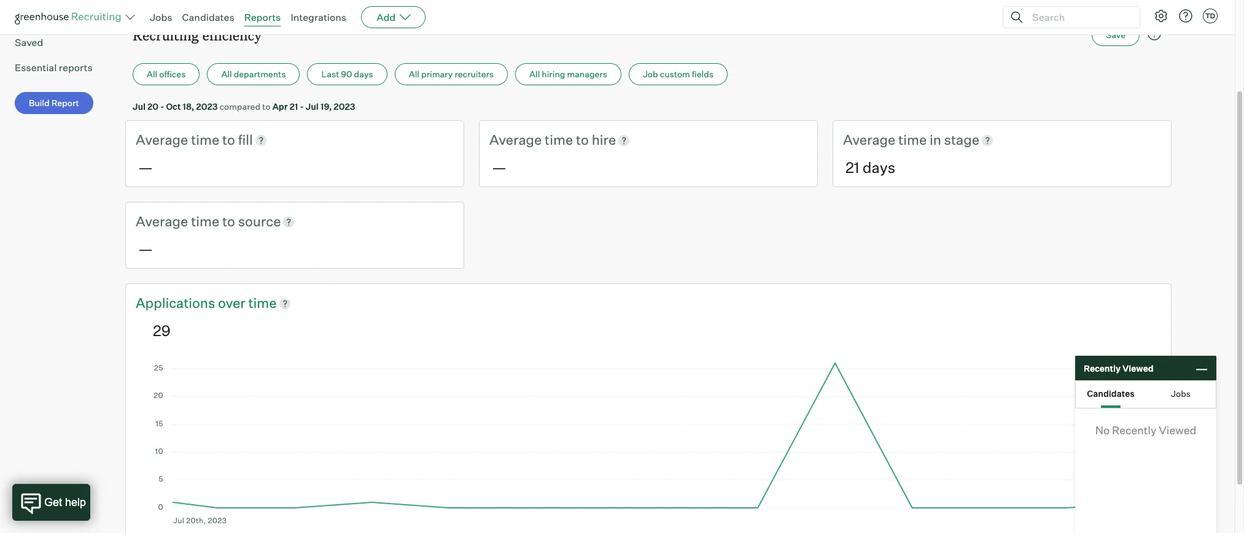 Task type: describe. For each thing, give the bounding box(es) containing it.
19,
[[320, 101, 332, 112]]

build report button
[[15, 92, 93, 114]]

essential reports
[[15, 62, 93, 74]]

0 horizontal spatial viewed
[[1123, 363, 1154, 374]]

2 2023 from the left
[[334, 101, 355, 112]]

29
[[153, 322, 171, 340]]

2 - from the left
[[300, 101, 304, 112]]

time right over
[[248, 295, 277, 311]]

oct
[[166, 101, 181, 112]]

source
[[238, 213, 281, 230]]

0 horizontal spatial 21
[[290, 101, 298, 112]]

average for source
[[136, 213, 188, 230]]

td button
[[1203, 9, 1218, 23]]

efficiency
[[202, 26, 262, 44]]

hiring
[[542, 69, 565, 79]]

stage
[[944, 132, 980, 148]]

reports
[[244, 11, 281, 23]]

last
[[322, 69, 339, 79]]

offices
[[159, 69, 186, 79]]

job custom fields button
[[629, 63, 728, 85]]

0 vertical spatial tab list
[[133, 0, 1165, 7]]

last 90 days button
[[307, 63, 387, 85]]

job
[[643, 69, 658, 79]]

recruiting efficiency
[[133, 26, 262, 44]]

applications
[[136, 295, 215, 311]]

1 vertical spatial 21
[[846, 158, 860, 177]]

all primary recruiters
[[409, 69, 494, 79]]

time for hire
[[545, 132, 573, 148]]

0 vertical spatial candidates
[[182, 11, 234, 23]]

all for all departments
[[221, 69, 232, 79]]

greenhouse recruiting image
[[15, 10, 125, 25]]

all for all hiring managers
[[529, 69, 540, 79]]

all hiring managers
[[529, 69, 607, 79]]

configure image
[[1154, 9, 1169, 23]]

— for source
[[138, 240, 153, 258]]

1 vertical spatial viewed
[[1159, 424, 1197, 437]]

apr
[[272, 101, 288, 112]]

0 vertical spatial recently
[[1084, 363, 1121, 374]]

hire
[[592, 132, 616, 148]]

applications link
[[136, 294, 218, 313]]

applications over
[[136, 295, 248, 311]]

recruiting
[[133, 26, 199, 44]]

essential reports link
[[15, 60, 108, 75]]

0 vertical spatial jobs
[[150, 11, 172, 23]]

fields
[[692, 69, 714, 79]]

saved
[[15, 36, 43, 49]]

jobs inside tab list
[[1171, 388, 1191, 399]]

in
[[930, 132, 941, 148]]

tab list containing candidates
[[1076, 381, 1216, 408]]

all primary recruiters button
[[395, 63, 508, 85]]

1 2023 from the left
[[196, 101, 218, 112]]

reports
[[59, 62, 93, 74]]

18,
[[183, 101, 194, 112]]

add
[[377, 11, 396, 23]]

saved link
[[15, 35, 108, 50]]

average time to for fill
[[136, 132, 238, 148]]

to for source
[[222, 213, 235, 230]]

build
[[29, 98, 50, 108]]

save button
[[1092, 24, 1140, 46]]



Task type: vqa. For each thing, say whether or not it's contained in the screenshot.
the leftmost days
yes



Task type: locate. For each thing, give the bounding box(es) containing it.
no recently viewed
[[1096, 424, 1197, 437]]

to for hire
[[576, 132, 589, 148]]

no
[[1096, 424, 1110, 437]]

recently viewed
[[1084, 363, 1154, 374]]

jul left 19,
[[306, 101, 319, 112]]

save
[[1106, 30, 1126, 40]]

0 horizontal spatial jobs
[[150, 11, 172, 23]]

jobs
[[150, 11, 172, 23], [1171, 388, 1191, 399]]

1 horizontal spatial days
[[863, 158, 896, 177]]

0 vertical spatial days
[[354, 69, 373, 79]]

1 vertical spatial tab list
[[1076, 381, 1216, 408]]

recently
[[1084, 363, 1121, 374], [1112, 424, 1157, 437]]

all left the departments
[[221, 69, 232, 79]]

90
[[341, 69, 352, 79]]

1 horizontal spatial -
[[300, 101, 304, 112]]

all departments button
[[207, 63, 300, 85]]

time
[[191, 132, 219, 148], [545, 132, 573, 148], [899, 132, 927, 148], [191, 213, 219, 230], [248, 295, 277, 311]]

days right the 90
[[354, 69, 373, 79]]

candidates inside tab list
[[1087, 388, 1135, 399]]

21 right apr at the top of page
[[290, 101, 298, 112]]

2023
[[196, 101, 218, 112], [334, 101, 355, 112]]

average time in
[[843, 132, 944, 148]]

faq image
[[1147, 27, 1162, 41]]

jobs up recruiting
[[150, 11, 172, 23]]

over
[[218, 295, 246, 311]]

days down average time in
[[863, 158, 896, 177]]

add button
[[361, 6, 426, 28]]

0 horizontal spatial 2023
[[196, 101, 218, 112]]

-
[[160, 101, 164, 112], [300, 101, 304, 112]]

all inside button
[[147, 69, 157, 79]]

average time to
[[136, 132, 238, 148], [490, 132, 592, 148], [136, 213, 238, 230]]

essential
[[15, 62, 57, 74]]

all
[[147, 69, 157, 79], [221, 69, 232, 79], [409, 69, 420, 79], [529, 69, 540, 79]]

time link
[[248, 294, 277, 313]]

1 horizontal spatial candidates
[[1087, 388, 1135, 399]]

candidates up recruiting efficiency
[[182, 11, 234, 23]]

1 - from the left
[[160, 101, 164, 112]]

recruiters
[[455, 69, 494, 79]]

days
[[354, 69, 373, 79], [863, 158, 896, 177]]

0 horizontal spatial jul
[[133, 101, 146, 112]]

over link
[[218, 294, 248, 313]]

1 jul from the left
[[133, 101, 146, 112]]

to for fill
[[222, 132, 235, 148]]

all left primary
[[409, 69, 420, 79]]

dashboards link
[[15, 10, 108, 25]]

all offices
[[147, 69, 186, 79]]

average for hire
[[490, 132, 542, 148]]

Search text field
[[1029, 8, 1129, 26]]

last 90 days
[[322, 69, 373, 79]]

departments
[[234, 69, 286, 79]]

21 down average time in
[[846, 158, 860, 177]]

—
[[138, 158, 153, 177], [492, 158, 507, 177], [138, 240, 153, 258]]

3 all from the left
[[409, 69, 420, 79]]

average
[[136, 132, 188, 148], [490, 132, 542, 148], [843, 132, 896, 148], [136, 213, 188, 230]]

all departments
[[221, 69, 286, 79]]

average for fill
[[136, 132, 188, 148]]

jobs link
[[150, 11, 172, 23]]

jul 20 - oct 18, 2023 compared to apr 21 - jul 19, 2023
[[133, 101, 355, 112]]

time for source
[[191, 213, 219, 230]]

jul left 20
[[133, 101, 146, 112]]

report
[[51, 98, 79, 108]]

all left hiring
[[529, 69, 540, 79]]

all for all offices
[[147, 69, 157, 79]]

1 vertical spatial candidates
[[1087, 388, 1135, 399]]

to left source
[[222, 213, 235, 230]]

0 horizontal spatial candidates
[[182, 11, 234, 23]]

time for fill
[[191, 132, 219, 148]]

dashboards
[[15, 11, 73, 23]]

td button
[[1201, 6, 1220, 26]]

1 horizontal spatial 2023
[[334, 101, 355, 112]]

primary
[[421, 69, 453, 79]]

21
[[290, 101, 298, 112], [846, 158, 860, 177]]

— for hire
[[492, 158, 507, 177]]

time left source
[[191, 213, 219, 230]]

1 horizontal spatial viewed
[[1159, 424, 1197, 437]]

1 horizontal spatial 21
[[846, 158, 860, 177]]

average for stage
[[843, 132, 896, 148]]

21 days
[[846, 158, 896, 177]]

to
[[262, 101, 270, 112], [222, 132, 235, 148], [576, 132, 589, 148], [222, 213, 235, 230]]

managers
[[567, 69, 607, 79]]

2 all from the left
[[221, 69, 232, 79]]

reports link
[[244, 11, 281, 23]]

xychart image
[[153, 360, 1144, 526]]

integrations link
[[291, 11, 347, 23]]

all offices button
[[133, 63, 200, 85]]

fill
[[238, 132, 253, 148]]

- right apr at the top of page
[[300, 101, 304, 112]]

1 vertical spatial recently
[[1112, 424, 1157, 437]]

to left fill
[[222, 132, 235, 148]]

custom
[[660, 69, 690, 79]]

time left hire
[[545, 132, 573, 148]]

2 jul from the left
[[306, 101, 319, 112]]

1 vertical spatial days
[[863, 158, 896, 177]]

to left hire
[[576, 132, 589, 148]]

candidates link
[[182, 11, 234, 23]]

jobs up no recently viewed
[[1171, 388, 1191, 399]]

2023 right 18,
[[196, 101, 218, 112]]

1 all from the left
[[147, 69, 157, 79]]

0 horizontal spatial days
[[354, 69, 373, 79]]

time left in
[[899, 132, 927, 148]]

days inside button
[[354, 69, 373, 79]]

- right 20
[[160, 101, 164, 112]]

average time to for source
[[136, 213, 238, 230]]

jul
[[133, 101, 146, 112], [306, 101, 319, 112]]

integrations
[[291, 11, 347, 23]]

all left offices
[[147, 69, 157, 79]]

0 horizontal spatial -
[[160, 101, 164, 112]]

viewed
[[1123, 363, 1154, 374], [1159, 424, 1197, 437]]

job custom fields
[[643, 69, 714, 79]]

1 horizontal spatial jobs
[[1171, 388, 1191, 399]]

4 all from the left
[[529, 69, 540, 79]]

2023 right 19,
[[334, 101, 355, 112]]

candidates
[[182, 11, 234, 23], [1087, 388, 1135, 399]]

0 vertical spatial viewed
[[1123, 363, 1154, 374]]

1 horizontal spatial jul
[[306, 101, 319, 112]]

to left apr at the top of page
[[262, 101, 270, 112]]

average time to for hire
[[490, 132, 592, 148]]

compared
[[220, 101, 260, 112]]

0 vertical spatial 21
[[290, 101, 298, 112]]

— for fill
[[138, 158, 153, 177]]

all hiring managers button
[[515, 63, 622, 85]]

1 vertical spatial jobs
[[1171, 388, 1191, 399]]

time down 18,
[[191, 132, 219, 148]]

time for stage
[[899, 132, 927, 148]]

td
[[1206, 12, 1216, 20]]

tab list
[[133, 0, 1165, 7], [1076, 381, 1216, 408]]

build report
[[29, 98, 79, 108]]

20
[[147, 101, 159, 112]]

candidates down recently viewed
[[1087, 388, 1135, 399]]

all for all primary recruiters
[[409, 69, 420, 79]]



